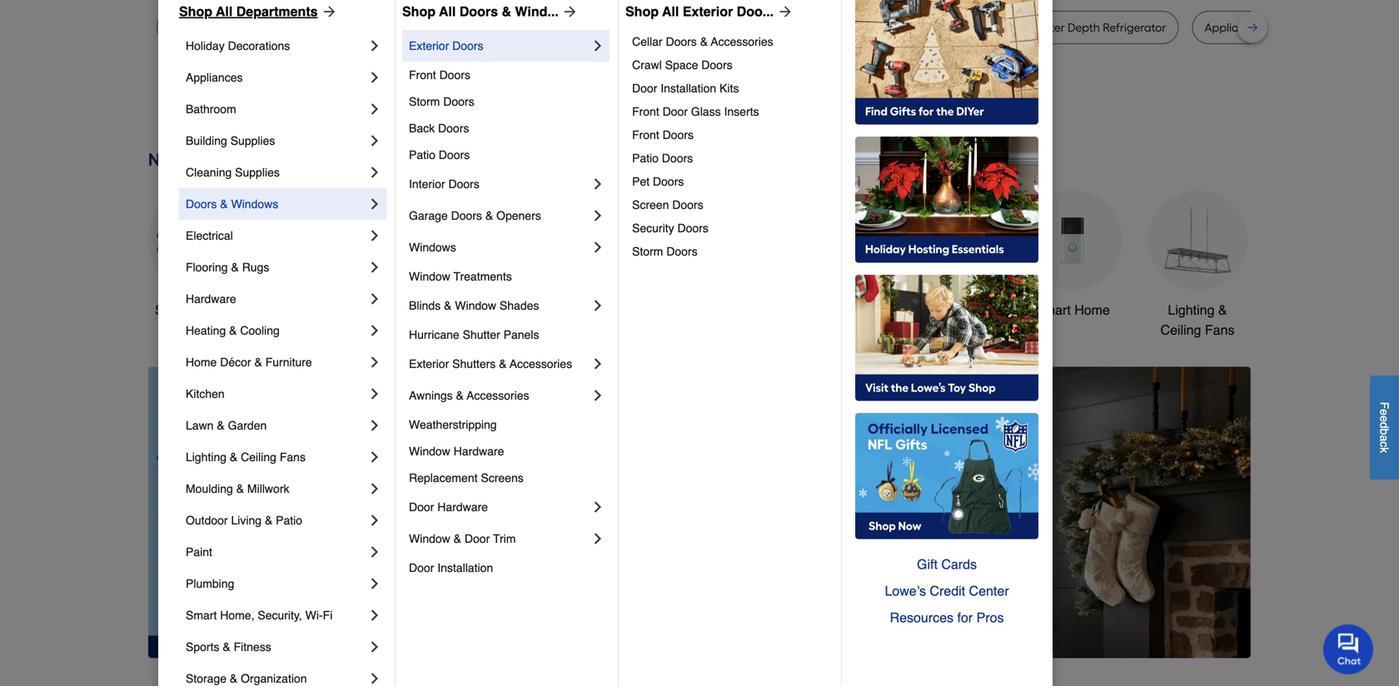 Task type: locate. For each thing, give the bounding box(es) containing it.
doors up ge profile refrigerator
[[460, 4, 498, 19]]

1 vertical spatial bathroom link
[[898, 190, 998, 320]]

1 vertical spatial outdoor
[[186, 514, 228, 527]]

windows down garage
[[409, 241, 456, 254]]

shop for shop all exterior doo...
[[625, 4, 659, 19]]

chevron right image for lawn & garden
[[366, 417, 383, 434]]

patio down back at left
[[409, 148, 435, 162]]

0 vertical spatial supplies
[[230, 134, 275, 147]]

smart for smart home, security, wi-fi
[[186, 609, 217, 622]]

0 horizontal spatial front doors
[[409, 68, 470, 82]]

1 horizontal spatial patio doors
[[632, 152, 693, 165]]

cellar
[[632, 35, 663, 48]]

all up heating
[[189, 302, 204, 318]]

front for the left 'front doors' 'link'
[[409, 68, 436, 82]]

c
[[1378, 441, 1391, 447]]

50 percent off all artificial christmas trees, holiday lights and more. image
[[444, 367, 1251, 658]]

shutter
[[463, 328, 500, 341]]

1 horizontal spatial ge
[[833, 20, 848, 35]]

2 horizontal spatial patio
[[632, 152, 659, 165]]

1 vertical spatial installation
[[437, 561, 493, 575]]

0 vertical spatial accessories
[[711, 35, 773, 48]]

3 shop from the left
[[625, 4, 659, 19]]

1 vertical spatial smart
[[186, 609, 217, 622]]

arrow right image inside shop all exterior doo... link
[[774, 3, 794, 20]]

arrow right image inside shop all doors & wind... link
[[559, 3, 579, 20]]

all for deals
[[189, 302, 204, 318]]

1 vertical spatial lighting & ceiling fans link
[[186, 441, 366, 473]]

2 e from the top
[[1378, 415, 1391, 422]]

blinds & window shades
[[409, 299, 539, 312]]

front doors down front door glass inserts
[[632, 128, 694, 142]]

front down exterior doors
[[409, 68, 436, 82]]

chevron right image for interior doors
[[590, 176, 606, 192]]

2 profile from the left
[[851, 20, 884, 35]]

storm doors down security doors
[[632, 245, 698, 258]]

doors for garage doors & openers link
[[451, 209, 482, 222]]

awnings
[[409, 389, 453, 402]]

supplies up doors & windows link
[[235, 166, 280, 179]]

shop up ge profile refrigerator
[[402, 4, 436, 19]]

exterior
[[683, 4, 733, 19], [409, 39, 449, 52], [409, 357, 449, 371]]

door down window & door trim
[[409, 561, 434, 575]]

visit the lowe's toy shop. image
[[855, 275, 1039, 401]]

0 vertical spatial storm
[[409, 95, 440, 108]]

paint
[[186, 546, 212, 559]]

1 horizontal spatial profile
[[851, 20, 884, 35]]

supplies up the cleaning supplies
[[230, 134, 275, 147]]

installation inside 'link'
[[661, 82, 716, 95]]

door inside "door installation kits" 'link'
[[632, 82, 657, 95]]

heating
[[186, 324, 226, 337]]

profile for ge profile refrigerator
[[409, 20, 442, 35]]

arrow right image inside shop all departments link
[[318, 3, 338, 20]]

appliances link
[[186, 62, 366, 93]]

french
[[546, 20, 582, 35]]

exterior up 'cellar doors & accessories'
[[683, 4, 733, 19]]

chevron right image
[[366, 37, 383, 54], [590, 37, 606, 54], [366, 101, 383, 117], [366, 132, 383, 149], [366, 196, 383, 212], [590, 207, 606, 224], [590, 239, 606, 256], [590, 297, 606, 314], [366, 354, 383, 371], [590, 387, 606, 404], [366, 417, 383, 434], [366, 481, 383, 497], [590, 531, 606, 547], [366, 544, 383, 560], [366, 607, 383, 624], [366, 670, 383, 686]]

2 horizontal spatial shop
[[625, 4, 659, 19]]

doors down cleaning
[[186, 197, 217, 211]]

outdoor living & patio link
[[186, 505, 366, 536]]

profile for ge profile
[[851, 20, 884, 35]]

0 horizontal spatial patio doors
[[409, 148, 470, 162]]

all up ge profile refrigerator
[[439, 4, 456, 19]]

1 vertical spatial home
[[186, 356, 217, 369]]

shop inside shop all departments link
[[179, 4, 212, 19]]

storm doors link down exterior doors link
[[409, 88, 606, 115]]

accessories up the crawl space doors link on the top
[[711, 35, 773, 48]]

accessories up weatherstripping link on the left bottom
[[467, 389, 529, 402]]

resources
[[890, 610, 954, 625]]

windows down the cleaning supplies link
[[231, 197, 278, 211]]

tools up "hurricane"
[[433, 302, 464, 318]]

hardware for window hardware
[[454, 445, 504, 458]]

chevron right image for kitchen
[[366, 386, 383, 402]]

shop up holiday
[[179, 4, 212, 19]]

holiday decorations
[[186, 39, 290, 52]]

0 horizontal spatial smart
[[186, 609, 217, 622]]

replacement
[[409, 471, 478, 485]]

doors up pet doors
[[662, 152, 693, 165]]

front for front door glass inserts link
[[632, 105, 659, 118]]

door down door installation kits
[[663, 105, 688, 118]]

smart home, security, wi-fi
[[186, 609, 333, 622]]

1 horizontal spatial home
[[1075, 302, 1110, 318]]

shop all exterior doo... link
[[625, 2, 794, 22]]

1 horizontal spatial decorations
[[537, 322, 609, 338]]

0 horizontal spatial bathroom
[[186, 102, 236, 116]]

exterior down "hurricane"
[[409, 357, 449, 371]]

gift cards
[[917, 557, 977, 572]]

2 vertical spatial exterior
[[409, 357, 449, 371]]

0 vertical spatial windows
[[231, 197, 278, 211]]

0 horizontal spatial installation
[[437, 561, 493, 575]]

patio up paint link
[[276, 514, 302, 527]]

1 arrow right image from the left
[[559, 3, 579, 20]]

chevron right image for flooring & rugs
[[366, 259, 383, 276]]

chevron right image for blinds & window shades
[[590, 297, 606, 314]]

doors right garage
[[451, 209, 482, 222]]

e up b on the bottom
[[1378, 415, 1391, 422]]

0 vertical spatial front doors link
[[409, 62, 606, 88]]

security doors
[[632, 222, 709, 235]]

installation
[[661, 82, 716, 95], [437, 561, 493, 575]]

patio up pet
[[632, 152, 659, 165]]

wi-
[[305, 609, 323, 622]]

tools link
[[398, 190, 498, 320]]

windows link
[[409, 232, 590, 263]]

door inside door installation link
[[409, 561, 434, 575]]

home
[[1075, 302, 1110, 318], [186, 356, 217, 369]]

2 tools from the left
[[827, 302, 858, 318]]

0 vertical spatial front doors
[[409, 68, 470, 82]]

shop
[[179, 4, 212, 19], [402, 4, 436, 19], [625, 4, 659, 19]]

1 horizontal spatial installation
[[661, 82, 716, 95]]

window up hurricane shutter panels at the left top
[[455, 299, 496, 312]]

outdoor inside outdoor tools & equipment
[[775, 302, 823, 318]]

doors down front door glass inserts
[[663, 128, 694, 142]]

doors right back at left
[[438, 122, 469, 135]]

window up the door installation
[[409, 532, 450, 546]]

patio doors for rightmost patio doors link
[[632, 152, 693, 165]]

doors up 'garage doors & openers' on the top of page
[[448, 177, 480, 191]]

back
[[409, 122, 435, 135]]

0 vertical spatial bathroom link
[[186, 93, 366, 125]]

2 shop from the left
[[402, 4, 436, 19]]

1 vertical spatial front
[[632, 105, 659, 118]]

doors up kits
[[701, 58, 733, 72]]

window for hardware
[[409, 445, 450, 458]]

window up blinds
[[409, 270, 450, 283]]

0 vertical spatial front
[[409, 68, 436, 82]]

shop inside shop all doors & wind... link
[[402, 4, 436, 19]]

0 horizontal spatial refrigerator
[[445, 20, 508, 35]]

front up pet
[[632, 128, 659, 142]]

shop all deals link
[[148, 190, 248, 320]]

patio
[[409, 148, 435, 162], [632, 152, 659, 165], [276, 514, 302, 527]]

1 vertical spatial front doors
[[632, 128, 694, 142]]

doors up security doors
[[672, 198, 703, 212]]

0 vertical spatial storm doors link
[[409, 88, 606, 115]]

front doors link up 'back doors' link
[[409, 62, 606, 88]]

0 horizontal spatial decorations
[[228, 39, 290, 52]]

doors for leftmost storm doors link
[[443, 95, 474, 108]]

refrigerator up "cellar"
[[613, 20, 677, 35]]

0 vertical spatial hardware
[[186, 292, 236, 306]]

replacement screens link
[[409, 465, 606, 491]]

chevron right image for doors & windows
[[366, 196, 383, 212]]

sports & fitness link
[[186, 631, 366, 663]]

door inside the door hardware link
[[409, 501, 434, 514]]

doors for interior doors link
[[448, 177, 480, 191]]

0 horizontal spatial windows
[[231, 197, 278, 211]]

doors for the 'security doors' link
[[677, 222, 709, 235]]

patio doors link down front door glass inserts link
[[632, 147, 829, 170]]

2 refrigerator from the left
[[613, 20, 677, 35]]

d
[[1378, 422, 1391, 428]]

accessories down panels
[[510, 357, 572, 371]]

1 horizontal spatial patio doors link
[[632, 147, 829, 170]]

wind...
[[515, 4, 559, 19]]

0 horizontal spatial bathroom link
[[186, 93, 366, 125]]

doors up screen doors
[[653, 175, 684, 188]]

chevron right image for lighting & ceiling fans
[[366, 449, 383, 466]]

front doors down exterior doors
[[409, 68, 470, 82]]

fitness
[[234, 640, 271, 654]]

chevron right image
[[366, 69, 383, 86], [366, 164, 383, 181], [590, 176, 606, 192], [366, 227, 383, 244], [366, 259, 383, 276], [366, 291, 383, 307], [366, 322, 383, 339], [590, 356, 606, 372], [366, 386, 383, 402], [366, 449, 383, 466], [590, 499, 606, 516], [366, 512, 383, 529], [366, 575, 383, 592], [366, 639, 383, 655]]

windows
[[231, 197, 278, 211], [409, 241, 456, 254]]

1 vertical spatial hardware
[[454, 445, 504, 458]]

all up "cellar"
[[662, 4, 679, 19]]

outdoor up equipment
[[775, 302, 823, 318]]

0 vertical spatial ceiling
[[1161, 322, 1201, 338]]

1 refrigerator from the left
[[445, 20, 508, 35]]

doors for right storm doors link
[[666, 245, 698, 258]]

front down door installation kits
[[632, 105, 659, 118]]

ge profile refrigerator
[[391, 20, 508, 35]]

0 horizontal spatial arrow right image
[[559, 3, 579, 20]]

f e e d b a c k
[[1378, 402, 1391, 453]]

window up replacement
[[409, 445, 450, 458]]

0 vertical spatial arrow right image
[[318, 3, 338, 20]]

patio doors link up garage doors & openers link
[[409, 142, 606, 168]]

lowe's wishes you and your family a happy hanukkah. image
[[148, 87, 1251, 129]]

chevron right image for electrical
[[366, 227, 383, 244]]

weatherstripping
[[409, 418, 497, 431]]

1 horizontal spatial outdoor
[[775, 302, 823, 318]]

smart home link
[[1023, 190, 1123, 320]]

0 vertical spatial bathroom
[[186, 102, 236, 116]]

1 horizontal spatial front doors
[[632, 128, 694, 142]]

christmas
[[543, 302, 603, 318]]

window for treatments
[[409, 270, 450, 283]]

all up holiday decorations
[[216, 4, 233, 19]]

doors for cellar doors & accessories link
[[666, 35, 697, 48]]

0 vertical spatial smart
[[1035, 302, 1071, 318]]

2 ge from the left
[[833, 20, 848, 35]]

refrigerator
[[445, 20, 508, 35], [613, 20, 677, 35], [1103, 20, 1166, 35]]

door
[[585, 20, 610, 35]]

0 vertical spatial decorations
[[228, 39, 290, 52]]

0 vertical spatial outdoor
[[775, 302, 823, 318]]

installation down window & door trim
[[437, 561, 493, 575]]

doors down security doors
[[666, 245, 698, 258]]

storage & organization link
[[186, 663, 366, 686]]

tools up equipment
[[827, 302, 858, 318]]

outdoor down the 'moulding' on the left bottom
[[186, 514, 228, 527]]

patio doors for the left patio doors link
[[409, 148, 470, 162]]

0 horizontal spatial lighting
[[186, 451, 227, 464]]

e up 'd'
[[1378, 409, 1391, 416]]

refrigerator right depth
[[1103, 20, 1166, 35]]

awnings & accessories link
[[409, 380, 590, 411]]

find gifts for the diyer. image
[[855, 0, 1039, 125]]

0 horizontal spatial fans
[[280, 451, 306, 464]]

ge for ge profile
[[833, 20, 848, 35]]

tools inside outdoor tools & equipment
[[827, 302, 858, 318]]

doors up space
[[666, 35, 697, 48]]

doors down back doors
[[439, 148, 470, 162]]

furniture
[[265, 356, 312, 369]]

0 horizontal spatial ge
[[391, 20, 406, 35]]

ceiling
[[1161, 322, 1201, 338], [241, 451, 276, 464]]

2 vertical spatial hardware
[[437, 501, 488, 514]]

exterior shutters & accessories
[[409, 357, 572, 371]]

garage
[[409, 209, 448, 222]]

1 vertical spatial arrow right image
[[1220, 512, 1237, 529]]

0 horizontal spatial tools
[[433, 302, 464, 318]]

resources for pros
[[890, 610, 1004, 625]]

appliance
[[1205, 20, 1258, 35]]

door for door hardware
[[409, 501, 434, 514]]

doors down exterior doors
[[439, 68, 470, 82]]

1 vertical spatial accessories
[[510, 357, 572, 371]]

1 horizontal spatial windows
[[409, 241, 456, 254]]

chevron right image for windows
[[590, 239, 606, 256]]

1 vertical spatial ceiling
[[241, 451, 276, 464]]

doors down ge profile refrigerator
[[452, 39, 483, 52]]

1 vertical spatial storm doors link
[[632, 240, 829, 263]]

kitchen link
[[186, 378, 366, 410]]

door left 'trim'
[[465, 532, 490, 546]]

0 horizontal spatial patio
[[276, 514, 302, 527]]

back doors
[[409, 122, 469, 135]]

shop up "cellar"
[[625, 4, 659, 19]]

1 horizontal spatial smart
[[1035, 302, 1071, 318]]

2 arrow right image from the left
[[774, 3, 794, 20]]

storm down security
[[632, 245, 663, 258]]

center
[[969, 583, 1009, 599]]

refrigerator for french door refrigerator
[[613, 20, 677, 35]]

cleaning supplies link
[[186, 157, 366, 188]]

1 vertical spatial windows
[[409, 241, 456, 254]]

1 horizontal spatial bathroom
[[919, 302, 977, 318]]

1 shop from the left
[[179, 4, 212, 19]]

1 vertical spatial decorations
[[537, 322, 609, 338]]

organization
[[241, 672, 307, 685]]

arrow right image
[[318, 3, 338, 20], [1220, 512, 1237, 529]]

garden
[[228, 419, 267, 432]]

holiday hosting essentials. image
[[855, 137, 1039, 263]]

front door glass inserts
[[632, 105, 759, 118]]

counter depth refrigerator
[[1022, 20, 1166, 35]]

1 horizontal spatial refrigerator
[[613, 20, 677, 35]]

1 horizontal spatial fans
[[1205, 322, 1235, 338]]

hardware up replacement screens
[[454, 445, 504, 458]]

door down crawl on the top
[[632, 82, 657, 95]]

2 vertical spatial accessories
[[467, 389, 529, 402]]

interior doors
[[409, 177, 480, 191]]

exterior for exterior doors
[[409, 39, 449, 52]]

chevron right image for home décor & furniture
[[366, 354, 383, 371]]

lighting & ceiling fans link
[[1148, 190, 1248, 340], [186, 441, 366, 473]]

installation down crawl space doors
[[661, 82, 716, 95]]

doors up back doors
[[443, 95, 474, 108]]

arrow right image up french
[[559, 3, 579, 20]]

front doors link
[[409, 62, 606, 88], [632, 123, 829, 147]]

credit
[[930, 583, 965, 599]]

0 horizontal spatial patio doors link
[[409, 142, 606, 168]]

decorations for holiday
[[228, 39, 290, 52]]

1 horizontal spatial lighting
[[1168, 302, 1215, 318]]

0 horizontal spatial outdoor
[[186, 514, 228, 527]]

shop all doors & wind... link
[[402, 2, 579, 22]]

outdoor
[[775, 302, 823, 318], [186, 514, 228, 527]]

arrow right image
[[559, 3, 579, 20], [774, 3, 794, 20]]

1 vertical spatial front doors link
[[632, 123, 829, 147]]

chevron right image for building supplies
[[366, 132, 383, 149]]

decorations inside "christmas decorations" link
[[537, 322, 609, 338]]

1 horizontal spatial storm
[[632, 245, 663, 258]]

accessories
[[711, 35, 773, 48], [510, 357, 572, 371], [467, 389, 529, 402]]

0 vertical spatial installation
[[661, 82, 716, 95]]

chevron right image for door hardware
[[590, 499, 606, 516]]

all for doors
[[439, 4, 456, 19]]

window treatments link
[[409, 263, 606, 290]]

hardware down replacement screens
[[437, 501, 488, 514]]

storm doors
[[409, 95, 474, 108], [632, 245, 698, 258]]

fans
[[1205, 322, 1235, 338], [280, 451, 306, 464]]

hardware for door hardware
[[437, 501, 488, 514]]

hardware down flooring
[[186, 292, 236, 306]]

installation for door installation
[[437, 561, 493, 575]]

storm doors link down screen doors link
[[632, 240, 829, 263]]

back doors link
[[409, 115, 606, 142]]

front
[[409, 68, 436, 82], [632, 105, 659, 118], [632, 128, 659, 142]]

cooling
[[240, 324, 280, 337]]

door down replacement
[[409, 501, 434, 514]]

dishwasher
[[922, 20, 983, 35]]

patio doors down back doors
[[409, 148, 470, 162]]

0 horizontal spatial storm doors
[[409, 95, 474, 108]]

storm up back at left
[[409, 95, 440, 108]]

0 horizontal spatial ceiling
[[241, 451, 276, 464]]

chevron right image for hardware
[[366, 291, 383, 307]]

k
[[1378, 447, 1391, 453]]

1 vertical spatial supplies
[[235, 166, 280, 179]]

decorations inside holiday decorations link
[[228, 39, 290, 52]]

interior
[[409, 177, 445, 191]]

interior doors link
[[409, 168, 590, 200]]

chevron right image for outdoor living & patio
[[366, 512, 383, 529]]

shop all doors & wind...
[[402, 4, 559, 19]]

supplies for cleaning supplies
[[235, 166, 280, 179]]

trim
[[493, 532, 516, 546]]

window treatments
[[409, 270, 512, 283]]

door for door installation
[[409, 561, 434, 575]]

chevron right image for plumbing
[[366, 575, 383, 592]]

shop inside shop all exterior doo... link
[[625, 4, 659, 19]]

front doors link down inserts
[[632, 123, 829, 147]]

1 ge from the left
[[391, 20, 406, 35]]

1 horizontal spatial tools
[[827, 302, 858, 318]]

refrigerator down shop all doors & wind...
[[445, 20, 508, 35]]

outdoor living & patio
[[186, 514, 302, 527]]

storm doors up back doors
[[409, 95, 474, 108]]

2 vertical spatial front
[[632, 128, 659, 142]]

0 vertical spatial home
[[1075, 302, 1110, 318]]

0 horizontal spatial storm
[[409, 95, 440, 108]]

decorations down shop all departments link at the top left
[[228, 39, 290, 52]]

0 horizontal spatial lighting & ceiling fans
[[186, 451, 306, 464]]

outdoor for outdoor tools & equipment
[[775, 302, 823, 318]]

0 vertical spatial lighting & ceiling fans
[[1161, 302, 1235, 338]]

patio doors
[[409, 148, 470, 162], [632, 152, 693, 165]]

3 refrigerator from the left
[[1103, 20, 1166, 35]]

doors down screen doors
[[677, 222, 709, 235]]

2 horizontal spatial refrigerator
[[1103, 20, 1166, 35]]

1 profile from the left
[[409, 20, 442, 35]]

arrow right image up cellar doors & accessories link
[[774, 3, 794, 20]]

decorations for christmas
[[537, 322, 609, 338]]

0 vertical spatial storm doors
[[409, 95, 474, 108]]

1 vertical spatial bathroom
[[919, 302, 977, 318]]

1 horizontal spatial lighting & ceiling fans link
[[1148, 190, 1248, 340]]

exterior down ge profile refrigerator
[[409, 39, 449, 52]]

patio doors up pet doors
[[632, 152, 693, 165]]

chevron right image for exterior shutters & accessories
[[590, 356, 606, 372]]

doors for rightmost patio doors link
[[662, 152, 693, 165]]

decorations down christmas in the top left of the page
[[537, 322, 609, 338]]

arrow right image for shop all exterior doo...
[[774, 3, 794, 20]]



Task type: vqa. For each thing, say whether or not it's contained in the screenshot.
satisfaction
no



Task type: describe. For each thing, give the bounding box(es) containing it.
garage doors & openers link
[[409, 200, 590, 232]]

sports
[[186, 640, 219, 654]]

door inside front door glass inserts link
[[663, 105, 688, 118]]

1 e from the top
[[1378, 409, 1391, 416]]

shop all deals
[[155, 302, 242, 318]]

lawn & garden
[[186, 419, 267, 432]]

1 horizontal spatial front doors link
[[632, 123, 829, 147]]

appliances
[[186, 71, 243, 84]]

treatments
[[454, 270, 512, 283]]

awnings & accessories
[[409, 389, 529, 402]]

blinds
[[409, 299, 441, 312]]

electrical link
[[186, 220, 366, 252]]

1 vertical spatial fans
[[280, 451, 306, 464]]

chevron right image for storage & organization
[[366, 670, 383, 686]]

equipment
[[791, 322, 855, 338]]

chevron right image for bathroom
[[366, 101, 383, 117]]

doors for 'back doors' link
[[438, 122, 469, 135]]

accessories for exterior shutters & accessories
[[510, 357, 572, 371]]

hurricane shutter panels
[[409, 328, 539, 341]]

ge profile
[[833, 20, 884, 35]]

hurricane shutter panels link
[[409, 321, 606, 348]]

accessories for cellar doors & accessories
[[711, 35, 773, 48]]

chevron right image for smart home, security, wi-fi
[[366, 607, 383, 624]]

electrical
[[186, 229, 233, 242]]

flooring & rugs
[[186, 261, 269, 274]]

refrigerator for ge profile refrigerator
[[445, 20, 508, 35]]

garage doors & openers
[[409, 209, 541, 222]]

door installation kits link
[[632, 77, 829, 100]]

space
[[665, 58, 698, 72]]

0 vertical spatial exterior
[[683, 4, 733, 19]]

panels
[[504, 328, 539, 341]]

smart home
[[1035, 302, 1110, 318]]

moulding & millwork
[[186, 482, 289, 496]]

package
[[1261, 20, 1308, 35]]

chevron right image for awnings & accessories
[[590, 387, 606, 404]]

front door glass inserts link
[[632, 100, 829, 123]]

window & door trim
[[409, 532, 519, 546]]

chevron right image for garage doors & openers
[[590, 207, 606, 224]]

door installation kits
[[632, 82, 739, 95]]

moulding
[[186, 482, 233, 496]]

officially licensed n f l gifts. shop now. image
[[855, 413, 1039, 540]]

1 vertical spatial storm doors
[[632, 245, 698, 258]]

chevron right image for cleaning supplies
[[366, 164, 383, 181]]

shop all departments link
[[179, 2, 338, 22]]

doors for screen doors link
[[672, 198, 703, 212]]

front for 'front doors' 'link' to the right
[[632, 128, 659, 142]]

rugs
[[242, 261, 269, 274]]

1 tools from the left
[[433, 302, 464, 318]]

plumbing
[[186, 577, 234, 590]]

lowe's credit center link
[[855, 578, 1039, 605]]

chevron right image for sports & fitness
[[366, 639, 383, 655]]

screens
[[481, 471, 524, 485]]

doors for the left patio doors link
[[439, 148, 470, 162]]

new deals every day during 25 days of deals image
[[148, 146, 1251, 174]]

f
[[1378, 402, 1391, 409]]

1 vertical spatial lighting & ceiling fans
[[186, 451, 306, 464]]

smart for smart home
[[1035, 302, 1071, 318]]

shades
[[500, 299, 539, 312]]

crawl space doors link
[[632, 53, 829, 77]]

security doors link
[[632, 217, 829, 240]]

door inside 'window & door trim' link
[[465, 532, 490, 546]]

1 horizontal spatial arrow right image
[[1220, 512, 1237, 529]]

windows inside 'link'
[[409, 241, 456, 254]]

outdoor tools & equipment link
[[773, 190, 873, 340]]

doors for 'front doors' 'link' to the right
[[663, 128, 694, 142]]

outdoor for outdoor living & patio
[[186, 514, 228, 527]]

depth
[[1068, 20, 1100, 35]]

doors for the left 'front doors' 'link'
[[439, 68, 470, 82]]

deals
[[207, 302, 242, 318]]

screen
[[632, 198, 669, 212]]

holiday
[[186, 39, 225, 52]]

inserts
[[724, 105, 759, 118]]

fi
[[323, 609, 333, 622]]

1 vertical spatial storm
[[632, 245, 663, 258]]

building
[[186, 134, 227, 147]]

screen doors
[[632, 198, 703, 212]]

0 horizontal spatial front doors link
[[409, 62, 606, 88]]

all for departments
[[216, 4, 233, 19]]

chevron right image for moulding & millwork
[[366, 481, 383, 497]]

crawl
[[632, 58, 662, 72]]

chevron right image for exterior doors
[[590, 37, 606, 54]]

doors & windows
[[186, 197, 278, 211]]

1 vertical spatial lighting
[[186, 451, 227, 464]]

a
[[1378, 435, 1391, 441]]

exterior for exterior shutters & accessories
[[409, 357, 449, 371]]

plumbing link
[[186, 568, 366, 600]]

window for &
[[409, 532, 450, 546]]

exterior doors
[[409, 39, 483, 52]]

0 vertical spatial lighting
[[1168, 302, 1215, 318]]

1 horizontal spatial lighting & ceiling fans
[[1161, 302, 1235, 338]]

gift cards link
[[855, 551, 1039, 578]]

front doors for 'front doors' 'link' to the right
[[632, 128, 694, 142]]

doors for pet doors link
[[653, 175, 684, 188]]

chevron right image for heating & cooling
[[366, 322, 383, 339]]

resources for pros link
[[855, 605, 1039, 631]]

f e e d b a c k button
[[1370, 375, 1399, 480]]

1 horizontal spatial patio
[[409, 148, 435, 162]]

scroll to item #2 image
[[802, 628, 842, 635]]

ge for ge profile refrigerator
[[391, 20, 406, 35]]

replacement screens
[[409, 471, 524, 485]]

refrigerator for counter depth refrigerator
[[1103, 20, 1166, 35]]

chevron right image for paint
[[366, 544, 383, 560]]

paint link
[[186, 536, 366, 568]]

1 horizontal spatial ceiling
[[1161, 322, 1201, 338]]

shutters
[[452, 357, 496, 371]]

1 horizontal spatial bathroom link
[[898, 190, 998, 320]]

kits
[[720, 82, 739, 95]]

shop these last-minute gifts. $99 or less. quantities are limited and won't last. image
[[148, 367, 417, 658]]

cleaning
[[186, 166, 232, 179]]

0 horizontal spatial lighting & ceiling fans link
[[186, 441, 366, 473]]

shop for shop all doors & wind...
[[402, 4, 436, 19]]

storage
[[186, 672, 227, 685]]

shop for shop all departments
[[179, 4, 212, 19]]

security,
[[258, 609, 302, 622]]

chevron right image for appliances
[[366, 69, 383, 86]]

counter
[[1022, 20, 1065, 35]]

0 vertical spatial fans
[[1205, 322, 1235, 338]]

smart home, security, wi-fi link
[[186, 600, 366, 631]]

french door refrigerator
[[546, 20, 677, 35]]

chat invite button image
[[1323, 624, 1374, 675]]

chevron right image for window & door trim
[[590, 531, 606, 547]]

screen doors link
[[632, 193, 829, 217]]

pet
[[632, 175, 650, 188]]

installation for door installation kits
[[661, 82, 716, 95]]

all for exterior
[[662, 4, 679, 19]]

christmas decorations link
[[523, 190, 623, 340]]

lawn
[[186, 419, 214, 432]]

door for door installation kits
[[632, 82, 657, 95]]

doors for exterior doors link
[[452, 39, 483, 52]]

0 vertical spatial lighting & ceiling fans link
[[1148, 190, 1248, 340]]

b
[[1378, 428, 1391, 435]]

0 horizontal spatial storm doors link
[[409, 88, 606, 115]]

heating & cooling
[[186, 324, 280, 337]]

millwork
[[247, 482, 289, 496]]

1 horizontal spatial storm doors link
[[632, 240, 829, 263]]

front doors for the left 'front doors' 'link'
[[409, 68, 470, 82]]

glass
[[691, 105, 721, 118]]

cleaning supplies
[[186, 166, 280, 179]]

chevron right image for holiday decorations
[[366, 37, 383, 54]]

living
[[231, 514, 262, 527]]

window hardware
[[409, 445, 504, 458]]

window hardware link
[[409, 438, 606, 465]]

& inside outdoor tools & equipment
[[862, 302, 870, 318]]

door installation
[[409, 561, 493, 575]]

supplies for building supplies
[[230, 134, 275, 147]]

doors & windows link
[[186, 188, 366, 220]]

cellar doors & accessories
[[632, 35, 773, 48]]

arrow right image for shop all doors & wind...
[[559, 3, 579, 20]]



